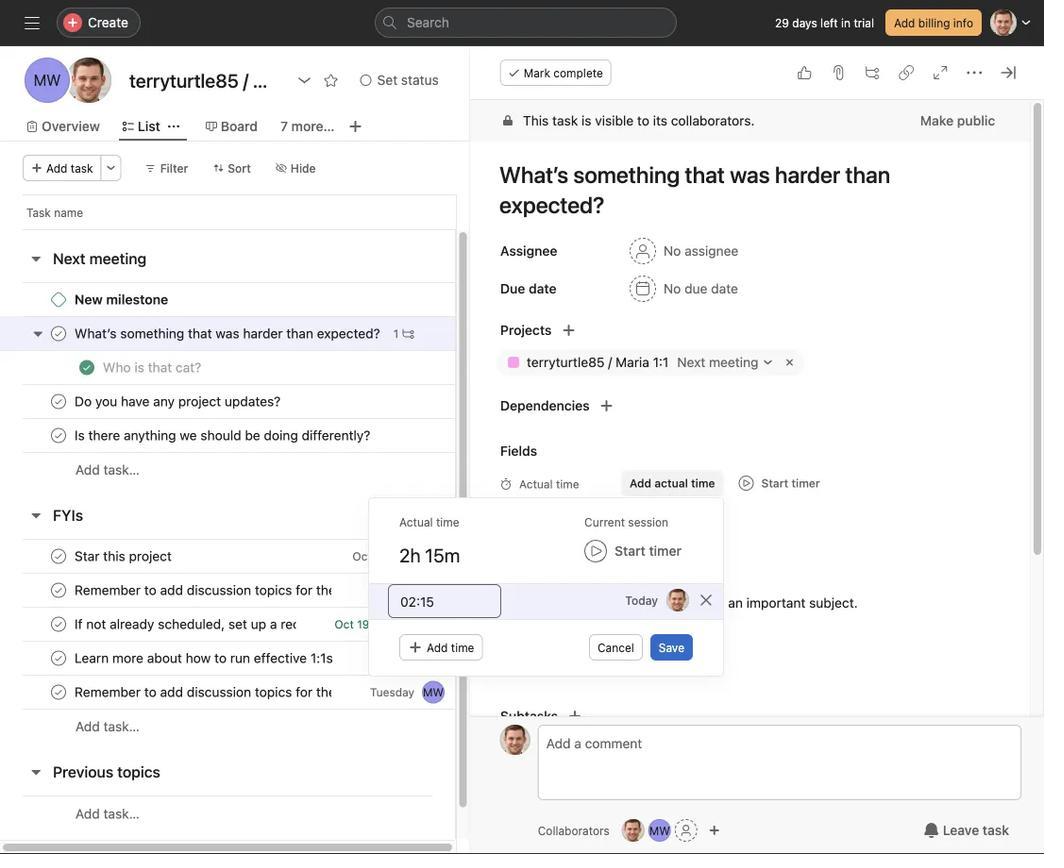 Task type: vqa. For each thing, say whether or not it's contained in the screenshot.
Mark complete checkbox within Greet the guests CELL
no



Task type: locate. For each thing, give the bounding box(es) containing it.
1 horizontal spatial start timer
[[761, 477, 820, 490]]

1 add task… from the top
[[76, 462, 140, 478]]

add task… button
[[76, 460, 140, 481], [76, 717, 140, 737], [76, 804, 140, 825]]

1 horizontal spatial 19
[[375, 550, 387, 563]]

show options image
[[297, 73, 312, 88]]

remember to add discussion topics for the next meeting cell
[[0, 573, 457, 608], [0, 675, 457, 710]]

add task… button inside header fyis tree grid
[[76, 717, 140, 737]]

task name row
[[0, 195, 526, 229]]

0 vertical spatial start timer
[[761, 477, 820, 490]]

set
[[377, 72, 398, 88]]

oct
[[352, 550, 372, 563], [335, 618, 354, 631]]

completed image
[[47, 322, 70, 345], [47, 424, 70, 447], [47, 647, 70, 670], [47, 681, 70, 704]]

1 vertical spatial to
[[663, 595, 675, 611]]

collapse task list for this section image for fyis
[[28, 508, 43, 523]]

2 vertical spatial collapse task list for this section image
[[28, 765, 43, 780]]

1 completed image from the top
[[47, 322, 70, 345]]

add up fyis
[[76, 462, 100, 478]]

terry
[[500, 595, 532, 611]]

today inside button
[[625, 594, 658, 607]]

main content containing this task is visible to its collaborators.
[[470, 100, 1030, 854]]

remember to add discussion topics for the next meeting cell down learn more about how to run effective 1:1s text box
[[0, 675, 457, 710]]

oct 19 – 26
[[352, 550, 414, 563]]

dependencies
[[500, 398, 589, 414]]

add inside dropdown button
[[629, 477, 651, 490]]

start inside main content
[[761, 477, 788, 490]]

what's something that was harder than expected? cell
[[0, 316, 457, 351]]

myself
[[561, 595, 601, 611]]

projects button
[[470, 317, 552, 344]]

delete time tracking entry image
[[699, 593, 714, 608]]

– inside if not already scheduled, set up a recurring 1:1 meeting in your calendar 'cell'
[[373, 618, 379, 631]]

1 horizontal spatial actual
[[519, 478, 553, 491]]

projects
[[500, 322, 552, 338]]

remember to add discussion topics for the next meeting text field down learn more about how to run effective 1:1s text box
[[71, 683, 332, 702]]

2 add task… from the top
[[76, 719, 140, 735]]

next
[[53, 250, 86, 268], [677, 355, 705, 370]]

add task… up fyis
[[76, 462, 140, 478]]

mw up add time button
[[423, 618, 444, 631]]

time down hh mm text box
[[451, 641, 474, 654]]

collapse task list for this section image left previous
[[28, 765, 43, 780]]

2 completed checkbox from the top
[[47, 424, 70, 447]]

remove image
[[782, 355, 797, 370]]

0 vertical spatial meeting
[[89, 250, 147, 268]]

set status button
[[352, 67, 447, 93]]

start
[[761, 477, 788, 490], [615, 543, 646, 559]]

sort button
[[204, 155, 259, 181]]

2 add task… row from the top
[[0, 709, 526, 744]]

1 vertical spatial collapse task list for this section image
[[28, 508, 43, 523]]

expand sidebar image
[[25, 15, 40, 30]]

0 vertical spatial tuesday
[[370, 584, 414, 597]]

close details image
[[1001, 65, 1016, 80]]

trial
[[854, 16, 874, 29]]

1 no from the top
[[663, 243, 681, 259]]

2 no from the top
[[663, 281, 681, 296]]

1 horizontal spatial task
[[552, 113, 578, 128]]

mw left add or remove collaborators image
[[649, 824, 670, 837]]

26
[[400, 550, 414, 563]]

add or remove collaborators image
[[709, 825, 720, 837]]

fields
[[500, 443, 537, 459]]

19 for – 26
[[375, 550, 387, 563]]

0 vertical spatial next
[[53, 250, 86, 268]]

add task… button down previous topics button
[[76, 804, 140, 825]]

– left "26" at the left bottom
[[391, 550, 397, 563]]

2 task… from the top
[[103, 719, 140, 735]]

0 vertical spatial task
[[552, 113, 578, 128]]

tt left delete time tracking entry image
[[671, 594, 685, 607]]

0 horizontal spatial next
[[53, 250, 86, 268]]

0 vertical spatial remember to add discussion topics for the next meeting cell
[[0, 573, 457, 608]]

1 vertical spatial no
[[663, 281, 681, 296]]

completed image for first remember to add discussion topics for the next meeting "cell" from the bottom of the header fyis tree grid
[[47, 681, 70, 704]]

mw
[[34, 71, 61, 89], [423, 618, 444, 631], [423, 652, 444, 665], [423, 686, 444, 699], [649, 824, 670, 837]]

None text field
[[125, 63, 288, 97]]

tuesday for tt
[[370, 584, 414, 597]]

1 vertical spatial start timer button
[[573, 534, 693, 568]]

0 vertical spatial today
[[625, 594, 658, 607]]

2 vertical spatial add task…
[[76, 806, 140, 822]]

1 horizontal spatial next
[[677, 355, 705, 370]]

0 vertical spatial to
[[637, 113, 649, 128]]

board
[[221, 118, 258, 134]]

terryturtle85
[[527, 355, 604, 370]]

completed image inside is there anything we should be doing differently? cell
[[47, 424, 70, 447]]

3 collapse task list for this section image from the top
[[28, 765, 43, 780]]

Remember to add discussion topics for the next meeting text field
[[71, 581, 332, 600], [71, 683, 332, 702]]

2 add task… button from the top
[[76, 717, 140, 737]]

next inside dropdown button
[[677, 355, 705, 370]]

Task Name text field
[[487, 153, 1007, 227]]

add
[[894, 16, 915, 29], [46, 161, 67, 175], [76, 462, 100, 478], [629, 477, 651, 490], [427, 641, 448, 654], [76, 719, 100, 735], [76, 806, 100, 822]]

completed image inside star this project cell
[[47, 545, 70, 568]]

to
[[637, 113, 649, 128], [663, 595, 675, 611]]

start for the right start timer button
[[761, 477, 788, 490]]

time right actual
[[691, 477, 715, 490]]

oct up move tasks between sections icon at the left
[[352, 550, 372, 563]]

0 vertical spatial oct
[[352, 550, 372, 563]]

info
[[954, 16, 973, 29]]

mark complete button
[[500, 59, 612, 86]]

task left more actions icon
[[71, 161, 93, 175]]

1 horizontal spatial –
[[391, 550, 397, 563]]

completed image inside learn more about how to run effective 1:1s cell
[[47, 647, 70, 670]]

1 tuesday from the top
[[370, 584, 414, 597]]

no left assignee
[[663, 243, 681, 259]]

1 vertical spatial timer
[[649, 543, 682, 559]]

19
[[375, 550, 387, 563], [357, 618, 370, 631]]

time up 15m
[[436, 516, 459, 529]]

0 vertical spatial add task… row
[[0, 452, 526, 487]]

hide button
[[267, 155, 324, 181]]

19 left "26" at the left bottom
[[375, 550, 387, 563]]

actual time down fields
[[519, 478, 579, 491]]

1 horizontal spatial timer
[[791, 477, 820, 490]]

remember to add discussion topics for the next meeting text field for tt
[[71, 581, 332, 600]]

2 remember to add discussion topics for the next meeting text field from the top
[[71, 683, 332, 702]]

0 vertical spatial timer
[[791, 477, 820, 490]]

mw down add time button
[[423, 686, 444, 699]]

1 add task… row from the top
[[0, 452, 526, 487]]

1 row
[[0, 316, 526, 351]]

15m
[[425, 544, 460, 566]]

2 vertical spatial task
[[983, 823, 1009, 838]]

more actions for this task image
[[967, 65, 982, 80]]

no left due
[[663, 281, 681, 296]]

make public
[[920, 113, 995, 128]]

to left its at the right top of page
[[637, 113, 649, 128]]

0 vertical spatial start
[[761, 477, 788, 490]]

0 horizontal spatial start
[[615, 543, 646, 559]]

1 vertical spatial start
[[615, 543, 646, 559]]

0 vertical spatial collapse task list for this section image
[[28, 251, 43, 266]]

1 horizontal spatial start timer button
[[731, 470, 828, 497]]

actual time up 2h 15m
[[399, 516, 459, 529]]

mw button down hh mm text box
[[422, 647, 445, 670]]

1 vertical spatial remember to add discussion topics for the next meeting cell
[[0, 675, 457, 710]]

0 vertical spatial no
[[663, 243, 681, 259]]

1 vertical spatial meeting
[[709, 355, 758, 370]]

actual up the 2h
[[399, 516, 433, 529]]

add task… inside header next meeting tree grid
[[76, 462, 140, 478]]

hh mm text field
[[388, 584, 501, 618]]

0 horizontal spatial start timer button
[[573, 534, 693, 568]]

task… for next meeting
[[103, 462, 140, 478]]

0 vertical spatial 19
[[375, 550, 387, 563]]

tab actions image
[[168, 121, 179, 132]]

1 horizontal spatial actual time
[[519, 478, 579, 491]]

task… inside header next meeting tree grid
[[103, 462, 140, 478]]

tt right the 2h
[[426, 550, 441, 563]]

0 horizontal spatial today
[[383, 618, 414, 631]]

remember to add discussion topics for the next meeting text field up if not already scheduled, set up a recurring 1:1 meeting in your calendar text field
[[71, 581, 332, 600]]

2 tuesday from the top
[[370, 686, 414, 699]]

tt button right the 2h
[[422, 545, 445, 568]]

in
[[841, 16, 851, 29]]

0 vertical spatial remember to add discussion topics for the next meeting text field
[[71, 581, 332, 600]]

5 completed checkbox from the top
[[47, 647, 70, 670]]

2 vertical spatial add task… row
[[0, 796, 526, 832]]

completed checkbox inside learn more about how to run effective 1:1s cell
[[47, 647, 70, 670]]

0 horizontal spatial actual time
[[399, 516, 459, 529]]

tt down 2h 15m
[[426, 584, 441, 597]]

add task
[[46, 161, 93, 175]]

0 vertical spatial add task… button
[[76, 460, 140, 481]]

task for add
[[71, 161, 93, 175]]

main content
[[470, 100, 1030, 854]]

task… up previous topics button
[[103, 719, 140, 735]]

4 completed checkbox from the top
[[47, 579, 70, 602]]

to right meet
[[663, 595, 675, 611]]

task right leave
[[983, 823, 1009, 838]]

add to starred image
[[323, 73, 339, 88]]

add inside header fyis tree grid
[[76, 719, 100, 735]]

1 vertical spatial task…
[[103, 719, 140, 735]]

19 down 'oct 19 – 26'
[[357, 618, 370, 631]]

0 vertical spatial add task…
[[76, 462, 140, 478]]

0 vertical spatial start timer button
[[731, 470, 828, 497]]

an
[[728, 595, 743, 611]]

add task button
[[23, 155, 102, 181]]

1 vertical spatial –
[[373, 618, 379, 631]]

task… for fyis
[[103, 719, 140, 735]]

full screen image
[[933, 65, 948, 80]]

1 vertical spatial add task… row
[[0, 709, 526, 744]]

completed checkbox inside remember to add discussion topics for the next meeting "cell"
[[47, 579, 70, 602]]

oct for oct 19 – 26
[[352, 550, 372, 563]]

19 inside if not already scheduled, set up a recurring 1:1 meeting in your calendar 'cell'
[[357, 618, 370, 631]]

1 vertical spatial remember to add discussion topics for the next meeting text field
[[71, 683, 332, 702]]

1 task… from the top
[[103, 462, 140, 478]]

task
[[26, 206, 51, 219]]

2 horizontal spatial task
[[983, 823, 1009, 838]]

add billing info button
[[886, 9, 982, 36]]

will
[[605, 595, 625, 611]]

task…
[[103, 462, 140, 478], [103, 719, 140, 735], [103, 806, 140, 822]]

1 vertical spatial next meeting
[[677, 355, 758, 370]]

0 horizontal spatial start timer
[[615, 543, 682, 559]]

1 completed checkbox from the top
[[47, 390, 70, 413]]

collapse task list for this section image left 'fyis' button
[[28, 508, 43, 523]]

0 vertical spatial task…
[[103, 462, 140, 478]]

add task… inside header fyis tree grid
[[76, 719, 140, 735]]

add task… row
[[0, 452, 526, 487], [0, 709, 526, 744], [0, 796, 526, 832]]

1 vertical spatial actual time
[[399, 516, 459, 529]]

0 horizontal spatial timer
[[649, 543, 682, 559]]

0 likes. click to like this task image
[[797, 65, 812, 80]]

1 horizontal spatial to
[[663, 595, 675, 611]]

1 vertical spatial tuesday
[[370, 686, 414, 699]]

add task… button up fyis
[[76, 460, 140, 481]]

hide
[[291, 161, 316, 175]]

billing
[[919, 16, 950, 29]]

1 vertical spatial actual
[[399, 516, 433, 529]]

and
[[535, 595, 558, 611]]

header next meeting tree grid
[[0, 282, 526, 487]]

add left actual
[[629, 477, 651, 490]]

29 days left in trial
[[775, 16, 874, 29]]

1 horizontal spatial today
[[625, 594, 658, 607]]

add task… button up previous topics button
[[76, 717, 140, 737]]

completed checkbox inside is there anything we should be doing differently? cell
[[47, 424, 70, 447]]

collapse task list for this section image
[[28, 251, 43, 266], [28, 508, 43, 523], [28, 765, 43, 780]]

no for no assignee
[[663, 243, 681, 259]]

1 remember to add discussion topics for the next meeting text field from the top
[[71, 581, 332, 600]]

tuesday down 'oct 19 – 26'
[[370, 584, 414, 597]]

completed checkbox inside star this project cell
[[47, 545, 70, 568]]

collapse task list for this section image for previous topics
[[28, 765, 43, 780]]

next right 1:1
[[677, 355, 705, 370]]

1 vertical spatial today
[[383, 618, 414, 631]]

meeting up new milestone text box
[[89, 250, 147, 268]]

completed checkbox inside the 'do you have any project updates?' cell
[[47, 390, 70, 413]]

1 vertical spatial 19
[[357, 618, 370, 631]]

actual down fields
[[519, 478, 553, 491]]

completed image inside the 'do you have any project updates?' cell
[[47, 390, 70, 413]]

add billing info
[[894, 16, 973, 29]]

oct inside star this project cell
[[352, 550, 372, 563]]

tt
[[79, 71, 98, 89], [426, 550, 441, 563], [426, 584, 441, 597], [671, 594, 685, 607], [508, 734, 522, 747], [626, 824, 641, 837]]

Learn more about how to run effective 1:1s text field
[[71, 649, 339, 668]]

4 completed image from the top
[[47, 681, 70, 704]]

Completed checkbox
[[47, 322, 70, 345], [76, 356, 98, 379], [47, 613, 70, 636], [47, 681, 70, 704]]

0 horizontal spatial –
[[373, 618, 379, 631]]

collapse task list for this section image for next meeting
[[28, 251, 43, 266]]

completed checkbox for the remember to add discussion topics for the next meeting text box related to tt
[[47, 579, 70, 602]]

remember to add discussion topics for the next meeting cell up if not already scheduled, set up a recurring 1:1 meeting in your calendar text field
[[0, 573, 457, 608]]

19 inside star this project cell
[[375, 550, 387, 563]]

topics
[[117, 763, 160, 781]]

Star this project text field
[[71, 547, 177, 566]]

mark
[[524, 66, 550, 79]]

copy task link image
[[899, 65, 914, 80]]

time inside button
[[451, 641, 474, 654]]

– down 'oct 19 – 26'
[[373, 618, 379, 631]]

task for leave
[[983, 823, 1009, 838]]

fyis button
[[53, 499, 83, 533]]

time inside dropdown button
[[691, 477, 715, 490]]

collapse task list for this section image down task
[[28, 251, 43, 266]]

actual time inside main content
[[519, 478, 579, 491]]

oct inside if not already scheduled, set up a recurring 1:1 meeting in your calendar 'cell'
[[335, 618, 354, 631]]

mw down hh mm text box
[[423, 652, 444, 665]]

collapse subtask list for the task what's something that was harder than expected? image
[[30, 326, 45, 341]]

due
[[684, 281, 707, 296]]

meeting left remove icon
[[709, 355, 758, 370]]

tt button down 2h 15m
[[422, 579, 445, 602]]

completed image inside remember to add discussion topics for the next meeting "cell"
[[47, 579, 70, 602]]

2 completed image from the top
[[47, 424, 70, 447]]

add task… up previous topics button
[[76, 719, 140, 735]]

make public button
[[908, 104, 1007, 138]]

add down hh mm text box
[[427, 641, 448, 654]]

add up previous
[[76, 719, 100, 735]]

oct down move tasks between sections icon at the left
[[335, 618, 354, 631]]

1 vertical spatial task
[[71, 161, 93, 175]]

timer for the right start timer button
[[791, 477, 820, 490]]

next up completed milestone "option"
[[53, 250, 86, 268]]

search button
[[375, 8, 677, 38]]

3 completed image from the top
[[47, 647, 70, 670]]

next meeting up new milestone text box
[[53, 250, 147, 268]]

timer inside main content
[[791, 477, 820, 490]]

today right the will
[[625, 594, 658, 607]]

what's something that was harder than expected? dialog
[[470, 46, 1044, 854]]

timer
[[791, 477, 820, 490], [649, 543, 682, 559]]

2 vertical spatial task…
[[103, 806, 140, 822]]

add task… down previous topics button
[[76, 806, 140, 822]]

today button
[[621, 587, 663, 614]]

timer for bottommost start timer button
[[649, 543, 682, 559]]

this
[[523, 113, 549, 128]]

0 vertical spatial actual
[[519, 478, 553, 491]]

2 vertical spatial add task… button
[[76, 804, 140, 825]]

new milestone cell
[[0, 282, 457, 317]]

1 add task… button from the top
[[76, 460, 140, 481]]

0 vertical spatial next meeting
[[53, 250, 147, 268]]

1 vertical spatial oct
[[335, 618, 354, 631]]

completed checkbox inside what's something that was harder than expected? cell
[[47, 322, 70, 345]]

leave task button
[[912, 814, 1022, 848]]

tt button down subtasks
[[500, 725, 530, 755]]

header fyis tree grid
[[0, 539, 526, 744]]

list link
[[123, 116, 160, 137]]

1 horizontal spatial next meeting
[[677, 355, 758, 370]]

create button
[[57, 8, 141, 38]]

next meeting right 1:1
[[677, 355, 758, 370]]

move tasks between sections image
[[426, 328, 437, 339]]

mw button up add time
[[422, 613, 445, 636]]

task
[[552, 113, 578, 128], [71, 161, 93, 175], [983, 823, 1009, 838]]

2 remember to add discussion topics for the next meeting cell from the top
[[0, 675, 457, 710]]

0 horizontal spatial meeting
[[89, 250, 147, 268]]

tuesday down add time button
[[370, 686, 414, 699]]

task… up star this project text field
[[103, 462, 140, 478]]

completed image inside if not already scheduled, set up a recurring 1:1 meeting in your calendar 'cell'
[[47, 613, 70, 636]]

0 horizontal spatial 19
[[357, 618, 370, 631]]

0 horizontal spatial actual
[[399, 516, 433, 529]]

is there anything we should be doing differently? cell
[[0, 418, 457, 453]]

1 collapse task list for this section image from the top
[[28, 251, 43, 266]]

mw button
[[422, 613, 445, 636], [422, 647, 445, 670], [422, 681, 445, 704], [648, 820, 671, 842]]

0 horizontal spatial task
[[71, 161, 93, 175]]

mw inside remember to add discussion topics for the next meeting "cell"
[[423, 686, 444, 699]]

Completed checkbox
[[47, 390, 70, 413], [47, 424, 70, 447], [47, 545, 70, 568], [47, 579, 70, 602], [47, 647, 70, 670]]

– inside star this project cell
[[391, 550, 397, 563]]

more actions image
[[105, 162, 117, 174]]

1 horizontal spatial start
[[761, 477, 788, 490]]

3 completed checkbox from the top
[[47, 545, 70, 568]]

0 vertical spatial actual time
[[519, 478, 579, 491]]

mw inside what's something that was harder than expected? dialog
[[649, 824, 670, 837]]

What's something that was harder than expected? text field
[[71, 324, 386, 343]]

task left is
[[552, 113, 578, 128]]

start timer button
[[731, 470, 828, 497], [573, 534, 693, 568]]

mw row
[[0, 641, 526, 676]]

completed checkbox for learn more about how to run effective 1:1s text box
[[47, 647, 70, 670]]

task… down previous topics button
[[103, 806, 140, 822]]

save button
[[650, 634, 693, 661]]

Who is that cat? text field
[[99, 358, 207, 377]]

1 vertical spatial add task…
[[76, 719, 140, 735]]

time
[[691, 477, 715, 490], [556, 478, 579, 491], [436, 516, 459, 529], [451, 641, 474, 654]]

no
[[663, 243, 681, 259], [663, 281, 681, 296]]

1 vertical spatial next
[[677, 355, 705, 370]]

task… inside header fyis tree grid
[[103, 719, 140, 735]]

mw up overview link
[[34, 71, 61, 89]]

next meeting
[[53, 250, 147, 268], [677, 355, 758, 370]]

next meeting inside dropdown button
[[677, 355, 758, 370]]

row
[[23, 228, 456, 230], [0, 282, 526, 317], [0, 350, 526, 385], [0, 384, 526, 419], [0, 418, 526, 453], [0, 539, 526, 574], [0, 573, 526, 608], [0, 607, 526, 642], [0, 675, 526, 710]]

completed image for learn more about how to run effective 1:1s cell
[[47, 647, 70, 670]]

completed image
[[76, 356, 98, 379], [47, 390, 70, 413], [47, 545, 70, 568], [47, 579, 70, 602], [47, 613, 70, 636]]

today up add time button
[[383, 618, 414, 631]]

1 vertical spatial add task… button
[[76, 717, 140, 737]]

1 horizontal spatial meeting
[[709, 355, 758, 370]]

tuesday
[[370, 584, 414, 597], [370, 686, 414, 699]]

0 vertical spatial –
[[391, 550, 397, 563]]

tt right collaborators
[[626, 824, 641, 837]]

2 collapse task list for this section image from the top
[[28, 508, 43, 523]]



Task type: describe. For each thing, give the bounding box(es) containing it.
7
[[280, 118, 288, 134]]

collaborators
[[538, 824, 610, 837]]

/
[[608, 355, 612, 370]]

actual inside what's something that was harder than expected? dialog
[[519, 478, 553, 491]]

19 for – today
[[357, 618, 370, 631]]

start timer inside what's something that was harder than expected? dialog
[[761, 477, 820, 490]]

completed image inside who is that cat? cell
[[76, 356, 98, 379]]

date
[[711, 281, 738, 296]]

1
[[393, 327, 399, 340]]

2h
[[399, 544, 421, 566]]

filter button
[[137, 155, 197, 181]]

subtasks
[[500, 709, 558, 724]]

fyis
[[53, 507, 83, 524]]

add task… button for fyis
[[76, 717, 140, 737]]

task for this
[[552, 113, 578, 128]]

session
[[628, 516, 668, 529]]

leave task
[[943, 823, 1009, 838]]

3 add task… button from the top
[[76, 804, 140, 825]]

– for 26
[[391, 550, 397, 563]]

meeting inside next meeting button
[[89, 250, 147, 268]]

add dependencies image
[[599, 398, 614, 414]]

search list box
[[375, 8, 677, 38]]

2h 15m
[[399, 544, 460, 566]]

7 more…
[[280, 118, 335, 134]]

terry and myself will meet to discuss an important subject.
[[500, 595, 858, 611]]

tuesday for mw
[[370, 686, 414, 699]]

overview
[[42, 118, 100, 134]]

filter
[[160, 161, 188, 175]]

Completed milestone checkbox
[[51, 292, 66, 307]]

mw button inside learn more about how to run effective 1:1s cell
[[422, 647, 445, 670]]

who is that cat? cell
[[0, 350, 457, 385]]

1 remember to add discussion topics for the next meeting cell from the top
[[0, 573, 457, 608]]

actual
[[654, 477, 688, 490]]

this task is visible to its collaborators.
[[523, 113, 755, 128]]

next inside button
[[53, 250, 86, 268]]

search
[[407, 15, 449, 30]]

today inside if not already scheduled, set up a recurring 1:1 meeting in your calendar 'cell'
[[383, 618, 414, 631]]

set status
[[377, 72, 439, 88]]

add down overview link
[[46, 161, 67, 175]]

mark complete
[[524, 66, 603, 79]]

add subtask image
[[865, 65, 880, 80]]

do you have any project updates? cell
[[0, 384, 457, 419]]

save
[[659, 641, 685, 654]]

add task… row for next meeting
[[0, 452, 526, 487]]

3 task… from the top
[[103, 806, 140, 822]]

previous topics button
[[53, 755, 160, 789]]

left
[[821, 16, 838, 29]]

meet
[[628, 595, 659, 611]]

completed image for is there anything we should be doing differently? cell
[[47, 424, 70, 447]]

collapse section image
[[477, 709, 493, 724]]

completed checkbox inside if not already scheduled, set up a recurring 1:1 meeting in your calendar 'cell'
[[47, 613, 70, 636]]

mw button inside if not already scheduled, set up a recurring 1:1 meeting in your calendar 'cell'
[[422, 613, 445, 636]]

add tab image
[[348, 119, 363, 134]]

status
[[401, 72, 439, 88]]

maria
[[615, 355, 649, 370]]

completed checkbox for the do you have any project updates? text field
[[47, 390, 70, 413]]

add down previous
[[76, 806, 100, 822]]

add actual time
[[629, 477, 715, 490]]

1:1
[[653, 355, 669, 370]]

previous topics
[[53, 763, 160, 781]]

New milestone text field
[[71, 290, 174, 309]]

due date
[[500, 281, 556, 296]]

7 more… button
[[280, 116, 335, 137]]

cancel
[[598, 641, 634, 654]]

move tasks between sections image
[[344, 585, 355, 596]]

no assignee
[[663, 243, 738, 259]]

3 add task… row from the top
[[0, 796, 526, 832]]

0 horizontal spatial next meeting
[[53, 250, 147, 268]]

completed checkbox for "is there anything we should be doing differently?" text field
[[47, 424, 70, 447]]

public
[[957, 113, 995, 128]]

tt inside remember to add discussion topics for the next meeting "cell"
[[426, 584, 441, 597]]

oct 19 – today
[[335, 618, 414, 631]]

discuss
[[678, 595, 724, 611]]

star this project cell
[[0, 539, 457, 574]]

completed image for the do you have any project updates? text field
[[47, 390, 70, 413]]

tt down subtasks "dropdown button"
[[508, 734, 522, 747]]

add time button
[[399, 634, 483, 661]]

add left billing
[[894, 16, 915, 29]]

subtasks button
[[470, 702, 558, 732]]

make
[[920, 113, 954, 128]]

29
[[775, 16, 789, 29]]

time down dependencies
[[556, 478, 579, 491]]

overview link
[[26, 116, 100, 137]]

more…
[[291, 118, 335, 134]]

no for no due date
[[663, 281, 681, 296]]

completed checkbox inside remember to add discussion topics for the next meeting "cell"
[[47, 681, 70, 704]]

mw inside if not already scheduled, set up a recurring 1:1 meeting in your calendar 'cell'
[[423, 618, 444, 631]]

next meeting button
[[672, 352, 778, 373]]

tt inside star this project cell
[[426, 550, 441, 563]]

leave
[[943, 823, 979, 838]]

days
[[792, 16, 817, 29]]

attachments: add a file to this task, what's something that was harder than expected? image
[[831, 65, 846, 80]]

cancel button
[[589, 634, 643, 661]]

add task… for next meeting
[[76, 462, 140, 478]]

add subtasks image
[[567, 709, 582, 724]]

sort
[[228, 161, 251, 175]]

add task… for fyis
[[76, 719, 140, 735]]

tt button right collaborators
[[622, 820, 645, 842]]

important
[[746, 595, 805, 611]]

main content inside what's something that was harder than expected? dialog
[[470, 100, 1030, 854]]

assignee
[[684, 243, 738, 259]]

current session
[[585, 516, 668, 529]]

tt up overview
[[79, 71, 98, 89]]

visible
[[595, 113, 633, 128]]

start for bottommost start timer button
[[615, 543, 646, 559]]

add inside button
[[427, 641, 448, 654]]

mw button down add time button
[[422, 681, 445, 704]]

1 button
[[390, 324, 418, 343]]

no due date
[[663, 281, 738, 296]]

list
[[138, 118, 160, 134]]

oct for oct 19 – today
[[335, 618, 354, 631]]

no due date button
[[621, 272, 747, 306]]

no assignee button
[[621, 234, 747, 268]]

complete
[[554, 66, 603, 79]]

fields button
[[470, 438, 537, 465]]

add to projects image
[[561, 323, 576, 338]]

completed image inside what's something that was harder than expected? cell
[[47, 322, 70, 345]]

board link
[[206, 116, 258, 137]]

remember to add discussion topics for the next meeting text field for mw
[[71, 683, 332, 702]]

0 horizontal spatial to
[[637, 113, 649, 128]]

learn more about how to run effective 1:1s cell
[[0, 641, 457, 676]]

previous
[[53, 763, 113, 781]]

completed checkbox for star this project text field
[[47, 545, 70, 568]]

collaborators.
[[671, 113, 755, 128]]

add inside header next meeting tree grid
[[76, 462, 100, 478]]

add task… row for fyis
[[0, 709, 526, 744]]

tt button inside remember to add discussion topics for the next meeting "cell"
[[422, 579, 445, 602]]

completed checkbox inside who is that cat? cell
[[76, 356, 98, 379]]

current
[[585, 516, 625, 529]]

terryturtle85 / maria 1:1
[[527, 355, 669, 370]]

Is there anything we should be doing differently? text field
[[71, 426, 376, 445]]

mw button left add or remove collaborators image
[[648, 820, 671, 842]]

assignee
[[500, 243, 557, 259]]

subject.
[[809, 595, 858, 611]]

add time
[[427, 641, 474, 654]]

meeting inside next meeting dropdown button
[[709, 355, 758, 370]]

3 add task… from the top
[[76, 806, 140, 822]]

next meeting button
[[53, 242, 147, 276]]

add actual time button
[[621, 470, 723, 497]]

if not already scheduled, set up a recurring 1:1 meeting in your calendar cell
[[0, 607, 457, 642]]

tt button inside star this project cell
[[422, 545, 445, 568]]

mw inside learn more about how to run effective 1:1s cell
[[423, 652, 444, 665]]

completed milestone image
[[51, 292, 66, 307]]

1 vertical spatial start timer
[[615, 543, 682, 559]]

If not already scheduled, set up a recurring 1:1 meeting in your calendar text field
[[71, 615, 297, 634]]

Do you have any project updates? text field
[[71, 392, 286, 411]]

add task… button for next meeting
[[76, 460, 140, 481]]

– for today
[[373, 618, 379, 631]]

completed image for star this project text field
[[47, 545, 70, 568]]

completed image for if not already scheduled, set up a recurring 1:1 meeting in your calendar text field
[[47, 613, 70, 636]]



